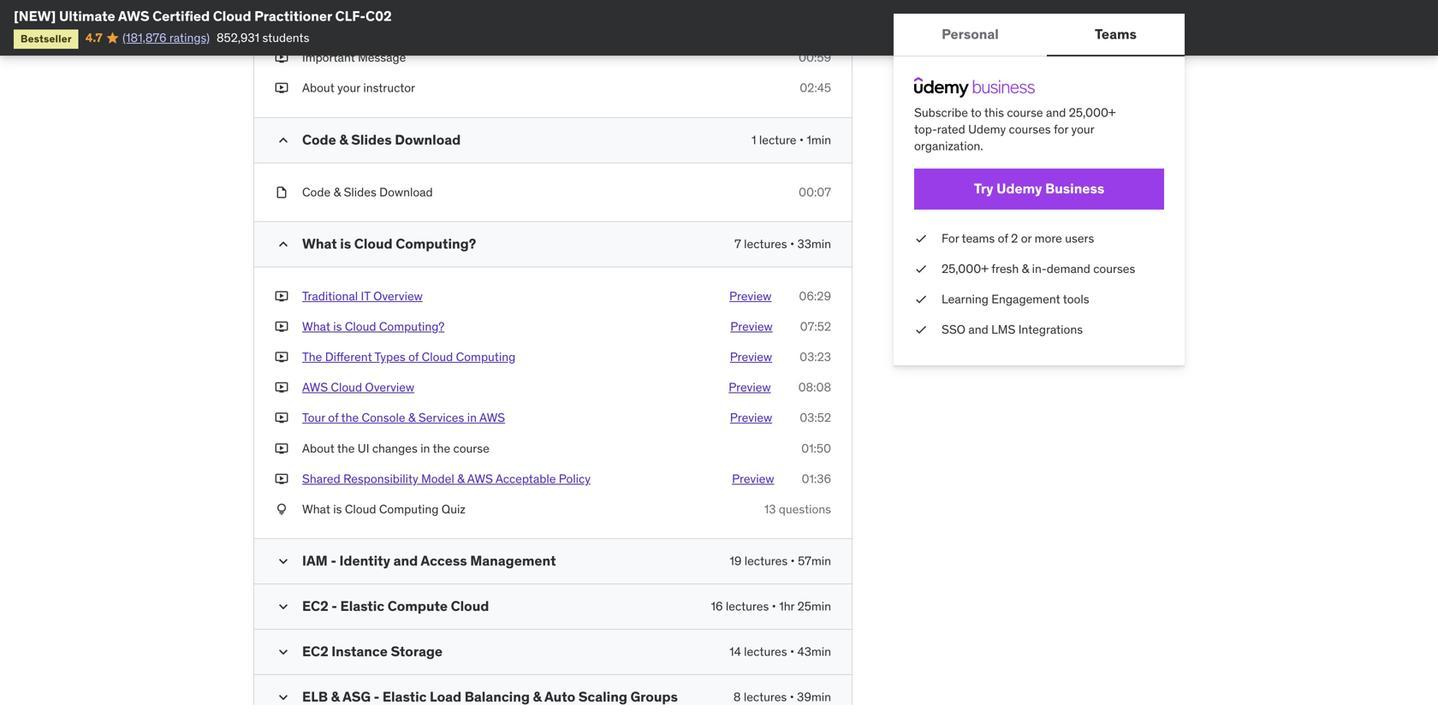 Task type: locate. For each thing, give the bounding box(es) containing it.
preview left the 03:52
[[730, 410, 773, 426]]

ec2 for ec2 instance storage
[[302, 643, 329, 661]]

0 vertical spatial and
[[1046, 105, 1066, 120]]

lectures right 7
[[744, 236, 787, 252]]

ec2 left instance
[[302, 643, 329, 661]]

1 horizontal spatial computing
[[456, 349, 516, 365]]

aws inside shared responsibility model & aws acceptable policy button
[[467, 471, 493, 487]]

5 small image from the top
[[275, 689, 292, 706]]

0 vertical spatial about
[[302, 80, 335, 96]]

fresh
[[992, 261, 1019, 276]]

and left access
[[394, 552, 418, 570]]

practitioner
[[254, 7, 332, 25]]

what is cloud computing? down it
[[302, 319, 445, 334]]

2 code & slides download from the top
[[302, 184, 433, 200]]

about
[[302, 80, 335, 96], [302, 441, 335, 456]]

your
[[337, 80, 360, 96], [1072, 122, 1095, 137]]

xsmall image for sso
[[915, 322, 928, 338]]

aws cloud overview
[[302, 380, 415, 395]]

ec2 down iam on the left bottom of page
[[302, 598, 329, 615]]

udemy right try at the top right of page
[[997, 180, 1043, 198]]

preview down 7
[[730, 288, 772, 304]]

management
[[470, 552, 556, 570]]

preview up 13
[[732, 471, 774, 487]]

try udemy business link
[[915, 168, 1165, 210]]

is for 7 lectures
[[340, 235, 351, 252]]

1 vertical spatial in
[[421, 441, 430, 456]]

xsmall image
[[275, 184, 289, 201], [915, 261, 928, 277], [915, 291, 928, 308], [915, 322, 928, 338], [275, 501, 289, 518]]

- for iam
[[331, 552, 337, 570]]

about down important
[[302, 80, 335, 96]]

• left 57min
[[791, 554, 795, 569]]

2 vertical spatial of
[[328, 410, 339, 426]]

of left the 2
[[998, 231, 1009, 246]]

is down traditional
[[333, 319, 342, 334]]

preview left 03:23
[[730, 349, 772, 365]]

ec2 instance storage
[[302, 643, 443, 661]]

1 vertical spatial ec2
[[302, 643, 329, 661]]

1 vertical spatial -
[[332, 598, 337, 615]]

2 small image from the top
[[275, 553, 292, 570]]

06:29
[[799, 288, 831, 304]]

code
[[302, 131, 336, 148], [302, 184, 331, 200]]

57min
[[798, 554, 831, 569]]

tour of the console & services in aws button
[[302, 410, 505, 427]]

in right services
[[467, 410, 477, 426]]

lectures right the 14
[[744, 644, 787, 660]]

identity
[[340, 552, 390, 570]]

the inside button
[[341, 410, 359, 426]]

xsmall image
[[275, 19, 289, 36], [275, 49, 289, 66], [275, 80, 289, 97], [915, 230, 928, 247], [275, 288, 289, 305], [275, 318, 289, 335], [275, 349, 289, 366], [275, 379, 289, 396], [275, 410, 289, 427], [275, 440, 289, 457], [275, 471, 289, 488]]

course up 'shared responsibility model & aws acceptable policy'
[[453, 441, 490, 456]]

what for 13 questions
[[302, 502, 330, 517]]

1 lecture • 1min
[[752, 132, 831, 147]]

1 horizontal spatial and
[[969, 322, 989, 337]]

subscribe to this course and 25,000+ top‑rated udemy courses for your organization.
[[915, 105, 1116, 154]]

personal button
[[894, 14, 1047, 55]]

certified
[[153, 7, 210, 25]]

overview right it
[[373, 288, 423, 304]]

tour
[[302, 410, 325, 426]]

1 vertical spatial your
[[1072, 122, 1095, 137]]

- right iam on the left bottom of page
[[331, 552, 337, 570]]

preview
[[730, 288, 772, 304], [731, 319, 773, 334], [730, 349, 772, 365], [729, 380, 771, 395], [730, 410, 773, 426], [732, 471, 774, 487]]

cloud up 852,931
[[213, 7, 251, 25]]

the down aws cloud overview button
[[341, 410, 359, 426]]

shared responsibility model & aws acceptable policy button
[[302, 471, 591, 488]]

1 horizontal spatial in
[[467, 410, 477, 426]]

what up traditional
[[302, 235, 337, 252]]

subscribe
[[915, 105, 968, 120]]

0 horizontal spatial in
[[421, 441, 430, 456]]

0 vertical spatial what
[[302, 235, 337, 252]]

3 small image from the top
[[275, 599, 292, 616]]

1 small image from the top
[[275, 236, 292, 253]]

3 what from the top
[[302, 502, 330, 517]]

0 vertical spatial computing
[[456, 349, 516, 365]]

it
[[361, 288, 371, 304]]

overview for traditional it overview
[[373, 288, 423, 304]]

cloud
[[213, 7, 251, 25], [354, 235, 393, 252], [345, 319, 376, 334], [422, 349, 453, 365], [331, 380, 362, 395], [345, 502, 376, 517], [451, 598, 489, 615]]

25,000+ up learning
[[942, 261, 989, 276]]

cloud down different
[[331, 380, 362, 395]]

1 horizontal spatial 25,000+
[[1069, 105, 1116, 120]]

4 small image from the top
[[275, 644, 292, 661]]

0 vertical spatial udemy
[[969, 122, 1006, 137]]

tab list containing personal
[[894, 14, 1185, 57]]

1 vertical spatial is
[[333, 319, 342, 334]]

your inside subscribe to this course and 25,000+ top‑rated udemy courses for your organization.
[[1072, 122, 1095, 137]]

25,000+ up "business"
[[1069, 105, 1116, 120]]

1 vertical spatial about
[[302, 441, 335, 456]]

aws right services
[[480, 410, 505, 426]]

0 vertical spatial courses
[[1009, 122, 1051, 137]]

preview left 08:08
[[729, 380, 771, 395]]

overview inside button
[[365, 380, 415, 395]]

udemy business image
[[915, 77, 1035, 98]]

and up for
[[1046, 105, 1066, 120]]

2 vertical spatial is
[[333, 502, 342, 517]]

1 vertical spatial of
[[409, 349, 419, 365]]

1 vertical spatial udemy
[[997, 180, 1043, 198]]

and right sso
[[969, 322, 989, 337]]

• left 39min
[[790, 690, 794, 705]]

1 vertical spatial 25,000+
[[942, 261, 989, 276]]

0 horizontal spatial computing
[[379, 502, 439, 517]]

shared responsibility model & aws acceptable policy
[[302, 471, 591, 487]]

try
[[974, 180, 994, 198]]

lectures right 19 at the right of the page
[[745, 554, 788, 569]]

aws cloud overview button
[[302, 379, 415, 396]]

1 vertical spatial and
[[969, 322, 989, 337]]

of right tour
[[328, 410, 339, 426]]

[new]
[[14, 7, 56, 25]]

(181,876
[[123, 30, 167, 45]]

2 vertical spatial and
[[394, 552, 418, 570]]

0 horizontal spatial and
[[394, 552, 418, 570]]

1 vertical spatial courses
[[1094, 261, 1136, 276]]

console
[[362, 410, 405, 426]]

1 vertical spatial code & slides download
[[302, 184, 433, 200]]

about up shared
[[302, 441, 335, 456]]

teams button
[[1047, 14, 1185, 55]]

about for about the ui changes in the course
[[302, 441, 335, 456]]

• left 1min
[[800, 132, 804, 147]]

0 vertical spatial is
[[340, 235, 351, 252]]

lectures for compute
[[726, 599, 769, 614]]

1 horizontal spatial courses
[[1094, 261, 1136, 276]]

1 what is cloud computing? from the top
[[302, 235, 476, 252]]

14
[[730, 644, 741, 660]]

in right changes
[[421, 441, 430, 456]]

lectures right 8
[[744, 690, 787, 705]]

0 vertical spatial 25,000+
[[1069, 105, 1116, 120]]

xsmall image for 25,000+
[[915, 261, 928, 277]]

cloud right types
[[422, 349, 453, 365]]

1 vertical spatial computing?
[[379, 319, 445, 334]]

0 vertical spatial code & slides download
[[302, 131, 461, 148]]

43min
[[798, 644, 831, 660]]

course right the 'this'
[[1007, 105, 1043, 120]]

2 about from the top
[[302, 441, 335, 456]]

computing
[[456, 349, 516, 365], [379, 502, 439, 517]]

2
[[1011, 231, 1018, 246]]

about your instructor
[[302, 80, 415, 96]]

your right for
[[1072, 122, 1095, 137]]

engagement
[[992, 292, 1061, 307]]

c02
[[366, 7, 392, 25]]

1 vertical spatial overview
[[365, 380, 415, 395]]

aws up tour
[[302, 380, 328, 395]]

02:45
[[800, 80, 831, 96]]

tab list
[[894, 14, 1185, 57]]

2 ec2 from the top
[[302, 643, 329, 661]]

0 vertical spatial computing?
[[396, 235, 476, 252]]

your down important message
[[337, 80, 360, 96]]

is up traditional
[[340, 235, 351, 252]]

ratings)
[[169, 30, 210, 45]]

traditional it overview
[[302, 288, 423, 304]]

is down shared
[[333, 502, 342, 517]]

cloud down 'responsibility'
[[345, 502, 376, 517]]

0 vertical spatial course
[[1007, 105, 1043, 120]]

aws right model
[[467, 471, 493, 487]]

1 what from the top
[[302, 235, 337, 252]]

what up the
[[302, 319, 330, 334]]

2 horizontal spatial and
[[1046, 105, 1066, 120]]

what down shared
[[302, 502, 330, 517]]

cloud down access
[[451, 598, 489, 615]]

preview for 08:08
[[729, 380, 771, 395]]

0 vertical spatial overview
[[373, 288, 423, 304]]

cloud down traditional it overview button
[[345, 319, 376, 334]]

33min
[[798, 236, 831, 252]]

slides
[[351, 131, 392, 148], [344, 184, 377, 200]]

4.7
[[85, 30, 102, 45]]

1 vertical spatial what is cloud computing?
[[302, 319, 445, 334]]

is for 13 questions
[[333, 502, 342, 517]]

ultimate
[[59, 7, 115, 25]]

the down services
[[433, 441, 451, 456]]

0 vertical spatial code
[[302, 131, 336, 148]]

learning engagement tools
[[942, 292, 1090, 307]]

what is cloud computing? up it
[[302, 235, 476, 252]]

clf-
[[335, 7, 366, 25]]

- left elastic
[[332, 598, 337, 615]]

1 horizontal spatial course
[[1007, 105, 1043, 120]]

ec2
[[302, 598, 329, 615], [302, 643, 329, 661]]

0 horizontal spatial your
[[337, 80, 360, 96]]

lectures right 16
[[726, 599, 769, 614]]

ui
[[358, 441, 369, 456]]

0 vertical spatial what is cloud computing?
[[302, 235, 476, 252]]

udemy down the 'this'
[[969, 122, 1006, 137]]

cloud inside "the different types of cloud computing" button
[[422, 349, 453, 365]]

• left 33min
[[790, 236, 795, 252]]

14 lectures • 43min
[[730, 644, 831, 660]]

elastic
[[340, 598, 385, 615]]

0 vertical spatial in
[[467, 410, 477, 426]]

overview
[[373, 288, 423, 304], [365, 380, 415, 395]]

preview for 06:29
[[730, 288, 772, 304]]

-
[[331, 552, 337, 570], [332, 598, 337, 615]]

tools
[[1063, 292, 1090, 307]]

small image
[[275, 236, 292, 253], [275, 553, 292, 570], [275, 599, 292, 616], [275, 644, 292, 661], [275, 689, 292, 706]]

the different types of cloud computing
[[302, 349, 516, 365]]

types
[[375, 349, 406, 365]]

overview inside button
[[373, 288, 423, 304]]

1 horizontal spatial of
[[409, 349, 419, 365]]

25,000+
[[1069, 105, 1116, 120], [942, 261, 989, 276]]

the different types of cloud computing button
[[302, 349, 516, 366]]

the
[[341, 410, 359, 426], [337, 441, 355, 456], [433, 441, 451, 456]]

0 horizontal spatial courses
[[1009, 122, 1051, 137]]

1
[[752, 132, 757, 147]]

0 horizontal spatial of
[[328, 410, 339, 426]]

0 horizontal spatial course
[[453, 441, 490, 456]]

courses right demand
[[1094, 261, 1136, 276]]

activation
[[377, 19, 431, 35]]

•
[[800, 132, 804, 147], [790, 236, 795, 252], [791, 554, 795, 569], [772, 599, 777, 614], [790, 644, 795, 660], [790, 690, 794, 705]]

what for 7 lectures
[[302, 235, 337, 252]]

1 about from the top
[[302, 80, 335, 96]]

small image for ec2 - elastic compute cloud
[[275, 599, 292, 616]]

1 horizontal spatial your
[[1072, 122, 1095, 137]]

1 ec2 from the top
[[302, 598, 329, 615]]

courses left for
[[1009, 122, 1051, 137]]

0 vertical spatial -
[[331, 552, 337, 570]]

overview down types
[[365, 380, 415, 395]]

policy
[[559, 471, 591, 487]]

2 horizontal spatial of
[[998, 231, 1009, 246]]

lectures
[[744, 236, 787, 252], [745, 554, 788, 569], [726, 599, 769, 614], [744, 644, 787, 660], [744, 690, 787, 705]]

2 what from the top
[[302, 319, 330, 334]]

courses
[[1009, 122, 1051, 137], [1094, 261, 1136, 276]]

of right types
[[409, 349, 419, 365]]

computing up services
[[456, 349, 516, 365]]

0 vertical spatial ec2
[[302, 598, 329, 615]]

computing down 'responsibility'
[[379, 502, 439, 517]]

• left '1hr'
[[772, 599, 777, 614]]

1 vertical spatial what
[[302, 319, 330, 334]]

1 vertical spatial code
[[302, 184, 331, 200]]

small image for what is cloud computing?
[[275, 236, 292, 253]]

2 vertical spatial what
[[302, 502, 330, 517]]

39min
[[797, 690, 831, 705]]

download
[[395, 131, 461, 148], [379, 184, 433, 200]]

03:52
[[800, 410, 831, 426]]



Task type: describe. For each thing, give the bounding box(es) containing it.
0 vertical spatial of
[[998, 231, 1009, 246]]

25,000+ inside subscribe to this course and 25,000+ top‑rated udemy courses for your organization.
[[1069, 105, 1116, 120]]

cloud inside 'what is cloud computing?' button
[[345, 319, 376, 334]]

7 lectures • 33min
[[735, 236, 831, 252]]

course inside subscribe to this course and 25,000+ top‑rated udemy courses for your organization.
[[1007, 105, 1043, 120]]

25,000+ fresh & in-demand courses
[[942, 261, 1136, 276]]

about for about your instructor
[[302, 80, 335, 96]]

instance
[[332, 643, 388, 661]]

udemy inside subscribe to this course and 25,000+ top‑rated udemy courses for your organization.
[[969, 122, 1006, 137]]

8 lectures • 39min
[[734, 690, 831, 705]]

852,931
[[217, 30, 260, 45]]

aws account activation troubleshooting
[[302, 19, 520, 35]]

lectures for computing?
[[744, 236, 787, 252]]

questions
[[779, 502, 831, 517]]

aws up (181,876
[[118, 7, 149, 25]]

teams
[[962, 231, 995, 246]]

1hr
[[779, 599, 795, 614]]

aws inside aws cloud overview button
[[302, 380, 328, 395]]

iam
[[302, 552, 328, 570]]

courses inside subscribe to this course and 25,000+ top‑rated udemy courses for your organization.
[[1009, 122, 1051, 137]]

users
[[1065, 231, 1095, 246]]

for
[[1054, 122, 1069, 137]]

preview for 01:36
[[732, 471, 774, 487]]

aws inside 'tour of the console & services in aws' button
[[480, 410, 505, 426]]

16
[[711, 599, 723, 614]]

13 questions
[[764, 502, 831, 517]]

cloud up it
[[354, 235, 393, 252]]

small image
[[275, 132, 292, 149]]

• for compute
[[772, 599, 777, 614]]

iam - identity and access management
[[302, 552, 556, 570]]

compute
[[388, 598, 448, 615]]

organization.
[[915, 138, 984, 154]]

the left ui
[[337, 441, 355, 456]]

0 horizontal spatial 25,000+
[[942, 261, 989, 276]]

teams
[[1095, 25, 1137, 43]]

quiz
[[442, 502, 466, 517]]

sso
[[942, 322, 966, 337]]

lms
[[992, 322, 1016, 337]]

00:07
[[799, 184, 831, 200]]

small image for iam - identity and access management
[[275, 553, 292, 570]]

16 lectures • 1hr 25min
[[711, 599, 831, 614]]

more
[[1035, 231, 1063, 246]]

model
[[421, 471, 454, 487]]

message
[[358, 50, 406, 65]]

preview for 03:23
[[730, 349, 772, 365]]

this
[[985, 105, 1004, 120]]

computing inside button
[[456, 349, 516, 365]]

ec2 for ec2 - elastic compute cloud
[[302, 598, 329, 615]]

preview left 07:52
[[731, 319, 773, 334]]

1 vertical spatial slides
[[344, 184, 377, 200]]

[new] ultimate aws certified cloud practitioner clf-c02
[[14, 7, 392, 25]]

• for and
[[791, 554, 795, 569]]

services
[[419, 410, 464, 426]]

sso and lms integrations
[[942, 322, 1083, 337]]

00:59
[[799, 50, 831, 65]]

- for ec2
[[332, 598, 337, 615]]

the
[[302, 349, 322, 365]]

7
[[735, 236, 741, 252]]

08:08
[[799, 380, 831, 395]]

integrations
[[1019, 322, 1083, 337]]

1 code & slides download from the top
[[302, 131, 461, 148]]

13
[[764, 502, 776, 517]]

03:23
[[800, 349, 831, 365]]

acceptable
[[496, 471, 556, 487]]

or
[[1021, 231, 1032, 246]]

• left 43min
[[790, 644, 795, 660]]

0 vertical spatial download
[[395, 131, 461, 148]]

1 code from the top
[[302, 131, 336, 148]]

access
[[421, 552, 467, 570]]

udemy inside try udemy business link
[[997, 180, 1043, 198]]

tour of the console & services in aws
[[302, 410, 505, 426]]

what inside 'what is cloud computing?' button
[[302, 319, 330, 334]]

0 vertical spatial slides
[[351, 131, 392, 148]]

business
[[1046, 180, 1105, 198]]

small image for ec2 instance storage
[[275, 644, 292, 661]]

and inside subscribe to this course and 25,000+ top‑rated udemy courses for your organization.
[[1046, 105, 1066, 120]]

• for computing?
[[790, 236, 795, 252]]

shared
[[302, 471, 341, 487]]

in-
[[1032, 261, 1047, 276]]

learning
[[942, 292, 989, 307]]

1 vertical spatial computing
[[379, 502, 439, 517]]

to
[[971, 105, 982, 120]]

1 vertical spatial course
[[453, 441, 490, 456]]

demand
[[1047, 261, 1091, 276]]

ec2 - elastic compute cloud
[[302, 598, 489, 615]]

students
[[262, 30, 309, 45]]

19 lectures • 57min
[[730, 554, 831, 569]]

preview for 03:52
[[730, 410, 773, 426]]

1min
[[807, 132, 831, 147]]

traditional
[[302, 288, 358, 304]]

about the ui changes in the course
[[302, 441, 490, 456]]

computing? inside button
[[379, 319, 445, 334]]

important
[[302, 50, 355, 65]]

xsmall image for learning
[[915, 291, 928, 308]]

bestseller
[[21, 32, 72, 45]]

in inside 'tour of the console & services in aws' button
[[467, 410, 477, 426]]

traditional it overview button
[[302, 288, 423, 305]]

important message
[[302, 50, 406, 65]]

responsibility
[[343, 471, 419, 487]]

changes
[[372, 441, 418, 456]]

personal
[[942, 25, 999, 43]]

1 vertical spatial download
[[379, 184, 433, 200]]

account
[[331, 19, 375, 35]]

try udemy business
[[974, 180, 1105, 198]]

troubleshooting
[[434, 19, 520, 35]]

for teams of 2 or more users
[[942, 231, 1095, 246]]

lectures for and
[[745, 554, 788, 569]]

overview for aws cloud overview
[[365, 380, 415, 395]]

different
[[325, 349, 372, 365]]

(181,876 ratings)
[[123, 30, 210, 45]]

2 what is cloud computing? from the top
[[302, 319, 445, 334]]

19
[[730, 554, 742, 569]]

2 code from the top
[[302, 184, 331, 200]]

25min
[[798, 599, 831, 614]]

01:36
[[802, 471, 831, 487]]

aws up important
[[302, 19, 328, 35]]

cloud inside aws cloud overview button
[[331, 380, 362, 395]]

• for download
[[800, 132, 804, 147]]

01:50
[[802, 441, 831, 456]]

0 vertical spatial your
[[337, 80, 360, 96]]

what is cloud computing? button
[[302, 318, 445, 335]]

instructor
[[363, 80, 415, 96]]

is inside button
[[333, 319, 342, 334]]

852,931 students
[[217, 30, 309, 45]]



Task type: vqa. For each thing, say whether or not it's contained in the screenshot.
Subscribe to this course and 25,000+ top‑rated Udemy courses for your organization.
yes



